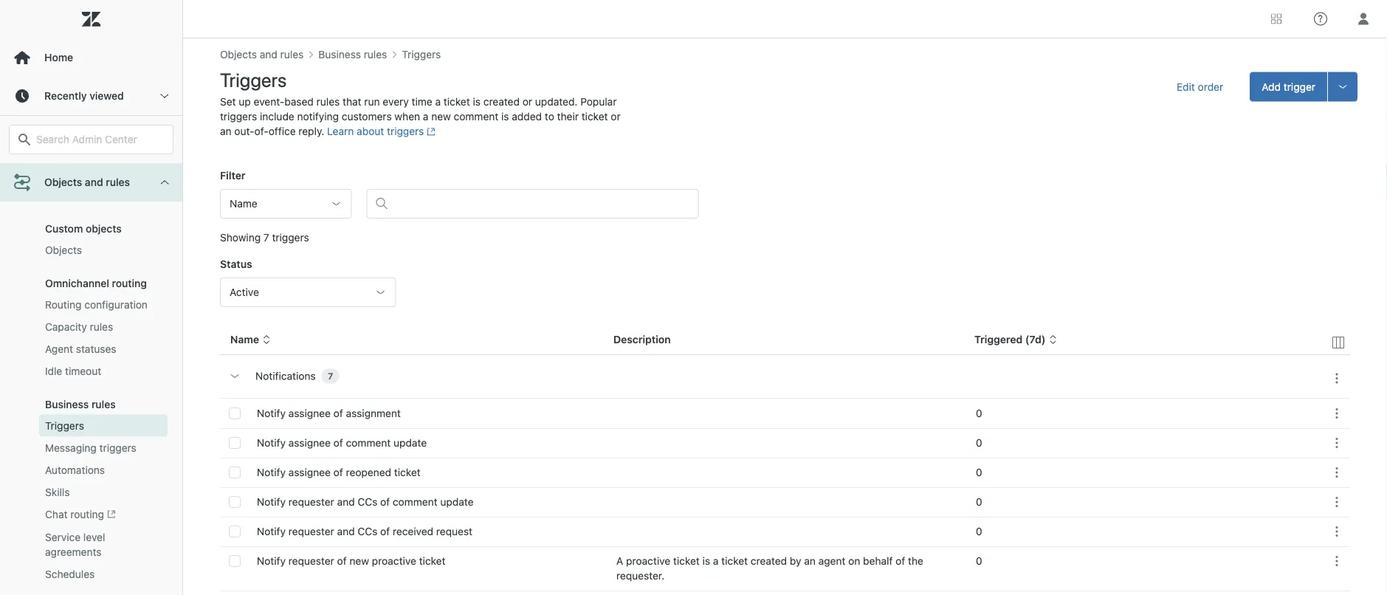 Task type: vqa. For each thing, say whether or not it's contained in the screenshot.
routing to the bottom
yes



Task type: describe. For each thing, give the bounding box(es) containing it.
objects element
[[45, 243, 82, 258]]

zendesk products image
[[1271, 14, 1282, 24]]

capacity rules link
[[39, 316, 168, 338]]

routing configuration
[[45, 299, 148, 311]]

chat routing
[[45, 508, 104, 520]]

agreements
[[45, 546, 102, 558]]

business
[[45, 398, 89, 410]]

service level agreements element
[[45, 530, 162, 560]]

objects link
[[39, 239, 168, 261]]

routing for chat routing
[[70, 508, 104, 520]]

custom
[[45, 222, 83, 235]]

timeout
[[65, 365, 101, 377]]

recently
[[44, 90, 87, 102]]

triggers element
[[45, 418, 84, 433]]

chat routing link
[[39, 503, 168, 527]]

statuses for ticket statuses
[[77, 167, 117, 179]]

capacity rules
[[45, 321, 113, 333]]

tree item inside primary element
[[0, 19, 182, 595]]

recently viewed button
[[0, 77, 182, 115]]

Search Admin Center field
[[36, 133, 164, 146]]

schedules link
[[39, 563, 168, 586]]

omnichannel routing
[[45, 277, 147, 289]]

business rules element
[[45, 398, 116, 410]]

idle timeout element
[[45, 364, 101, 379]]

omnichannel routing element
[[45, 277, 147, 289]]

and
[[85, 176, 103, 188]]

viewed
[[90, 90, 124, 102]]

routing for omnichannel routing
[[112, 277, 147, 289]]

home button
[[0, 38, 182, 77]]

routing
[[45, 299, 82, 311]]

configuration
[[84, 299, 148, 311]]

level
[[83, 531, 105, 544]]

settings element
[[45, 188, 84, 203]]

service level agreements link
[[39, 527, 168, 563]]

ticket statuses
[[45, 167, 117, 179]]

messaging triggers
[[45, 442, 136, 454]]

recently viewed
[[44, 90, 124, 102]]

objects for objects
[[45, 244, 82, 256]]

primary element
[[0, 0, 183, 595]]

idle timeout
[[45, 365, 101, 377]]

agent statuses link
[[39, 338, 168, 360]]

messaging triggers element
[[45, 441, 136, 455]]

rules for business rules
[[92, 398, 116, 410]]



Task type: locate. For each thing, give the bounding box(es) containing it.
idle timeout link
[[39, 360, 168, 382]]

objects and rules button
[[0, 163, 182, 202]]

agent
[[45, 343, 73, 355]]

agent statuses element
[[45, 342, 116, 356]]

user menu image
[[1354, 9, 1373, 28]]

business rules
[[45, 398, 116, 410]]

skills
[[45, 486, 70, 498]]

triggers
[[99, 442, 136, 454]]

schedules
[[45, 568, 95, 580]]

1 vertical spatial rules
[[90, 321, 113, 333]]

automations element
[[45, 463, 105, 478]]

None search field
[[1, 125, 181, 154]]

ticket statuses link
[[39, 162, 168, 184]]

home
[[44, 51, 73, 63]]

rules
[[106, 176, 130, 188], [90, 321, 113, 333], [92, 398, 116, 410]]

settings link
[[39, 184, 168, 207]]

routing configuration element
[[45, 297, 148, 312]]

objects
[[44, 176, 82, 188], [45, 244, 82, 256]]

0 vertical spatial statuses
[[77, 167, 117, 179]]

custom objects element
[[45, 222, 122, 235]]

objects inside group
[[45, 244, 82, 256]]

tree item
[[0, 19, 182, 595]]

objects for objects and rules
[[44, 176, 82, 188]]

messaging
[[45, 442, 97, 454]]

schedules element
[[45, 567, 95, 582]]

service
[[45, 531, 81, 544]]

skills link
[[39, 481, 168, 503]]

1 vertical spatial statuses
[[76, 343, 116, 355]]

automations link
[[39, 459, 168, 481]]

rules right the and on the left of the page
[[106, 176, 130, 188]]

tree item containing ticket statuses
[[0, 19, 182, 595]]

messaging triggers link
[[39, 437, 168, 459]]

2 vertical spatial rules
[[92, 398, 116, 410]]

capacity
[[45, 321, 87, 333]]

objects inside dropdown button
[[44, 176, 82, 188]]

objects and rules group
[[0, 57, 182, 595]]

triggers link
[[39, 415, 168, 437]]

rules for capacity rules
[[90, 321, 113, 333]]

statuses
[[77, 167, 117, 179], [76, 343, 116, 355]]

chat routing element
[[45, 507, 116, 523]]

ticket
[[45, 167, 74, 179]]

rules down routing configuration "link"
[[90, 321, 113, 333]]

rules up triggers link
[[92, 398, 116, 410]]

objects up settings
[[44, 176, 82, 188]]

service level agreements
[[45, 531, 105, 558]]

routing
[[112, 277, 147, 289], [70, 508, 104, 520]]

skills element
[[45, 485, 70, 500]]

automations
[[45, 464, 105, 476]]

1 vertical spatial objects
[[45, 244, 82, 256]]

help image
[[1314, 12, 1328, 25]]

idle
[[45, 365, 62, 377]]

objects and rules
[[44, 176, 130, 188]]

routing up "configuration" at the left bottom
[[112, 277, 147, 289]]

routing up the level
[[70, 508, 104, 520]]

settings
[[45, 189, 84, 201]]

none search field inside primary element
[[1, 125, 181, 154]]

custom objects
[[45, 222, 122, 235]]

0 vertical spatial rules
[[106, 176, 130, 188]]

agent statuses
[[45, 343, 116, 355]]

triggers
[[45, 420, 84, 432]]

1 vertical spatial routing
[[70, 508, 104, 520]]

chat
[[45, 508, 68, 520]]

0 vertical spatial routing
[[112, 277, 147, 289]]

ticket statuses element
[[45, 166, 117, 181]]

1 horizontal spatial routing
[[112, 277, 147, 289]]

rules inside 'capacity rules' element
[[90, 321, 113, 333]]

0 horizontal spatial routing
[[70, 508, 104, 520]]

objects
[[86, 222, 122, 235]]

capacity rules element
[[45, 320, 113, 334]]

0 vertical spatial objects
[[44, 176, 82, 188]]

omnichannel
[[45, 277, 109, 289]]

objects down custom
[[45, 244, 82, 256]]

statuses for agent statuses
[[76, 343, 116, 355]]

rules inside objects and rules dropdown button
[[106, 176, 130, 188]]

routing configuration link
[[39, 294, 168, 316]]



